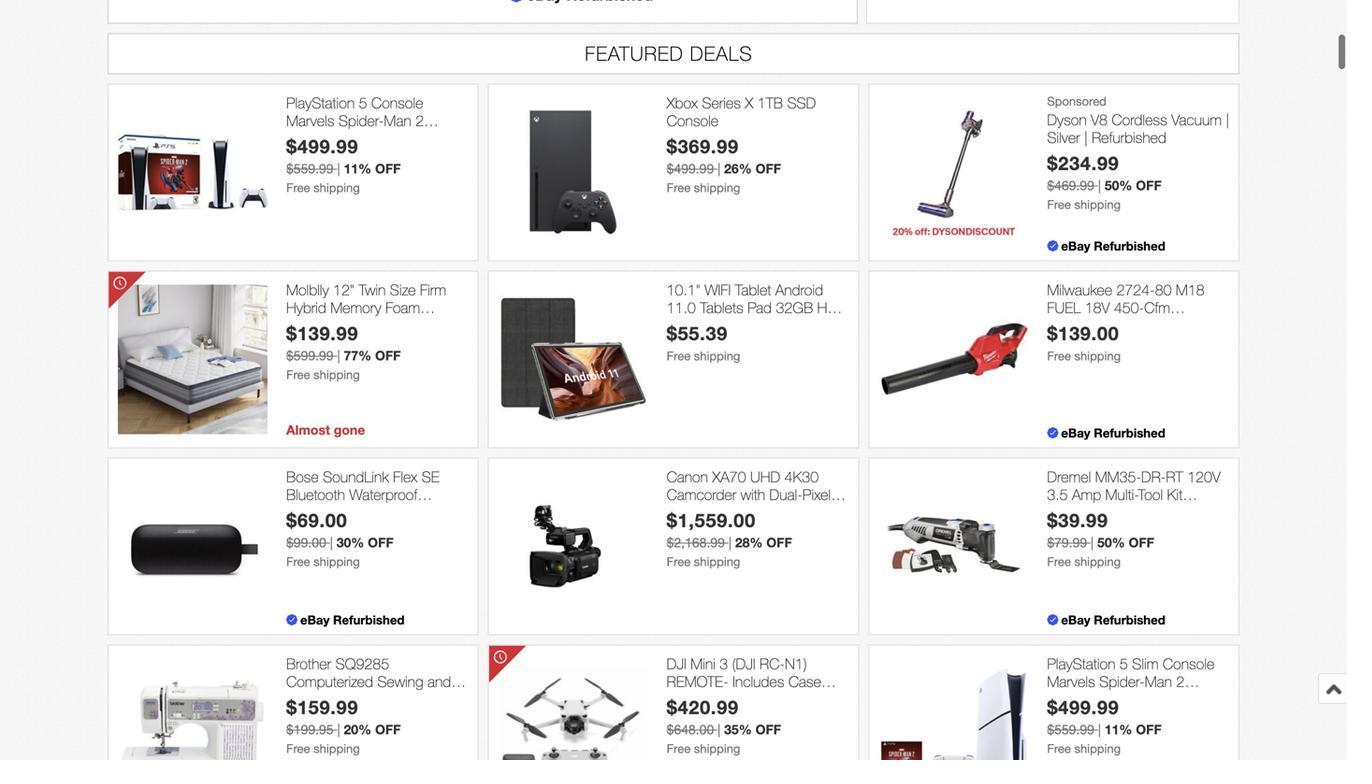 Task type: vqa. For each thing, say whether or not it's contained in the screenshot.


Task type: locate. For each thing, give the bounding box(es) containing it.
dyson
[[1047, 111, 1087, 128]]

0 horizontal spatial mattress
[[286, 317, 340, 335]]

| down '$234.99'
[[1098, 178, 1101, 193]]

dremel mm35-dr-rt 120v 3.5 amp multi-tool kit (certified refurbished) link
[[1047, 468, 1229, 522]]

pixel
[[803, 486, 831, 504]]

| right "vacuum"
[[1226, 111, 1229, 128]]

box
[[286, 335, 310, 353]]

off down refurbished)
[[1129, 535, 1155, 551]]

shipping inside $55.39 free shipping
[[694, 349, 740, 364]]

0 vertical spatial certified
[[346, 504, 397, 522]]

refurbished up "sq9285"
[[333, 613, 405, 628]]

ebay refurbished up "sq9285"
[[300, 613, 405, 628]]

playstation inside playstation 5 console marvels spider-man 2 bundle
[[286, 94, 355, 112]]

1 vertical spatial bundle
[[1047, 691, 1091, 709]]

$369.99
[[667, 135, 739, 158]]

off inside $139.99 $599.99 | 77% off free shipping
[[375, 348, 401, 364]]

off inside sponsored dyson v8 cordless vacuum | silver | refurbished $234.99 $469.99 | 50% off free shipping
[[1136, 178, 1162, 193]]

$1,559.00
[[667, 510, 756, 532]]

0 horizontal spatial marvels
[[286, 112, 334, 130]]

refurbished)
[[1106, 504, 1184, 522]]

machine,
[[337, 691, 394, 709]]

twin
[[359, 281, 386, 299]]

shipping down 35%
[[694, 742, 740, 757]]

free inside $139.00 free shipping
[[1047, 349, 1071, 364]]

0 horizontal spatial spider-
[[339, 112, 384, 130]]

off right the 30%
[[368, 535, 394, 551]]

cordless right v8
[[1112, 111, 1167, 128]]

0 vertical spatial man
[[384, 112, 411, 130]]

2 vertical spatial $499.99
[[1047, 697, 1119, 719]]

2 horizontal spatial console
[[1163, 655, 1215, 673]]

1 horizontal spatial 11%
[[1105, 723, 1132, 738]]

$139.00 free shipping
[[1047, 323, 1121, 364]]

off
[[375, 161, 401, 177], [756, 161, 781, 177], [1136, 178, 1162, 193], [375, 348, 401, 364], [368, 535, 394, 551], [767, 535, 792, 551], [1129, 535, 1155, 551], [375, 723, 401, 738], [756, 723, 781, 738], [1136, 723, 1162, 738]]

11% for marvels
[[1105, 723, 1132, 738]]

featured deals
[[585, 41, 753, 65]]

0 horizontal spatial man
[[384, 112, 411, 130]]

| left 35%
[[718, 723, 721, 738]]

remote-
[[667, 673, 729, 691]]

certified
[[346, 504, 397, 522], [398, 691, 449, 709]]

ebay up dremel
[[1061, 426, 1091, 441]]

off inside $39.99 $79.99 | 50% off free shipping
[[1129, 535, 1155, 551]]

refurbished down speaker,
[[286, 522, 361, 540]]

spider- inside playstation 5 slim console marvels spider-man 2 bundle
[[1100, 673, 1145, 691]]

marvels
[[286, 112, 334, 130], [1047, 673, 1095, 691]]

$234.99
[[1047, 152, 1119, 175]]

dr-
[[1141, 468, 1166, 486]]

1 vertical spatial playstation
[[1047, 655, 1116, 673]]

2724-
[[1117, 281, 1155, 299]]

$199.95
[[286, 723, 334, 738]]

28%
[[735, 535, 763, 551]]

$139.99 $599.99 | 77% off free shipping
[[286, 323, 401, 382]]

marvels inside playstation 5 console marvels spider-man 2 bundle
[[286, 112, 334, 130]]

0 horizontal spatial $499.99
[[286, 135, 359, 158]]

0 vertical spatial $559.99
[[286, 161, 334, 177]]

playstation for spider-
[[286, 94, 355, 112]]

uhd
[[750, 468, 780, 486]]

| left 26%
[[718, 161, 721, 177]]

$599.99
[[286, 348, 334, 364]]

shipping down the 30%
[[314, 555, 360, 570]]

0 horizontal spatial 5
[[359, 94, 367, 112]]

11.0
[[667, 299, 696, 317]]

77%
[[344, 348, 371, 364]]

off down the dyson v8 cordless vacuum | silver | refurbished link
[[1136, 178, 1162, 193]]

bose
[[286, 468, 319, 486]]

firm
[[420, 281, 446, 299]]

0 vertical spatial spider-
[[339, 112, 384, 130]]

android
[[775, 281, 823, 299]]

shipping down $55.39
[[694, 349, 740, 364]]

$499.99 for playstation 5 console marvels spider-man 2 bundle
[[286, 135, 359, 158]]

shipping inside $159.99 $199.95 | 20% off free shipping
[[314, 742, 360, 757]]

shipping down the $79.99
[[1075, 555, 1121, 570]]

| left '20%'
[[337, 723, 340, 738]]

| right the $79.99
[[1091, 535, 1094, 551]]

hd
[[817, 299, 837, 317]]

man inside playstation 5 slim console marvels spider-man 2 bundle
[[1145, 673, 1172, 691]]

free inside xbox series x 1tb ssd console $369.99 $499.99 | 26% off free shipping
[[667, 181, 691, 195]]

1 horizontal spatial 5
[[1120, 655, 1128, 673]]

1 horizontal spatial $499.99
[[667, 161, 714, 177]]

$559.99 down playstation 5 slim console marvels spider-man 2 bundle
[[1047, 723, 1095, 738]]

shipping inside $139.00 free shipping
[[1075, 349, 1121, 364]]

5 inside playstation 5 slim console marvels spider-man 2 bundle
[[1120, 655, 1128, 673]]

11% down playstation 5 slim console marvels spider-man 2 bundle
[[1105, 723, 1132, 738]]

off right '20%'
[[375, 723, 401, 738]]

bose soundlink flex se bluetooth waterproof speaker, certified refurbished
[[286, 468, 440, 540]]

mattress down foam on the top left of the page
[[388, 317, 442, 335]]

playstation 5 slim console marvels spider-man 2 bundle link
[[1047, 655, 1229, 709]]

0 horizontal spatial bundle
[[286, 130, 330, 148]]

off inside the $420.99 $648.00 | 35% off free shipping
[[756, 723, 781, 738]]

| inside $39.99 $79.99 | 50% off free shipping
[[1091, 535, 1094, 551]]

1 horizontal spatial spider-
[[1100, 673, 1145, 691]]

vacuum
[[1172, 111, 1222, 128]]

1 horizontal spatial playstation
[[1047, 655, 1116, 673]]

netflix
[[667, 335, 704, 353]]

0 horizontal spatial $499.99 $559.99 | 11% off free shipping
[[286, 135, 401, 195]]

1 vertical spatial 2
[[1176, 673, 1185, 691]]

$499.99 for playstation 5 slim console marvels spider-man 2 bundle
[[1047, 697, 1119, 719]]

1 horizontal spatial $559.99
[[1047, 723, 1095, 738]]

shipping down 77%
[[314, 368, 360, 382]]

sponsored
[[1047, 94, 1107, 108]]

shipping down playstation 5 console marvels spider-man 2 bundle on the top left of page
[[314, 181, 360, 195]]

certified for $159.99
[[398, 691, 449, 709]]

shipping down $469.99
[[1075, 198, 1121, 212]]

| left '28%' at right bottom
[[729, 535, 732, 551]]

certified down the and
[[398, 691, 449, 709]]

mini
[[691, 655, 716, 673]]

m18
[[1176, 281, 1205, 299]]

0 vertical spatial 2
[[416, 112, 424, 130]]

certified inside bose soundlink flex se bluetooth waterproof speaker, certified refurbished
[[346, 504, 397, 522]]

| inside $69.00 $99.00 | 30% off free shipping
[[330, 535, 333, 551]]

milwaukee 2724-80 m18 fuel 18v 450-cfm cordless leaf blower - bare, recon
[[1047, 281, 1226, 353]]

shipping down $139.00 at the top of page
[[1075, 349, 1121, 364]]

dual
[[741, 317, 769, 335]]

console inside xbox series x 1tb ssd console $369.99 $499.99 | 26% off free shipping
[[667, 112, 719, 130]]

32gb
[[776, 299, 813, 317]]

certified down waterproof
[[346, 504, 397, 522]]

0 vertical spatial 50%
[[1105, 178, 1132, 193]]

80
[[1155, 281, 1172, 299]]

1 vertical spatial marvels
[[1047, 673, 1095, 691]]

$499.99 $559.99 | 11% off free shipping for marvels
[[1047, 697, 1162, 757]]

shipping down 26%
[[694, 181, 740, 195]]

1 horizontal spatial $499.99 $559.99 | 11% off free shipping
[[1047, 697, 1162, 757]]

leaf
[[1107, 317, 1133, 335]]

shipping inside $139.99 $599.99 | 77% off free shipping
[[314, 368, 360, 382]]

refurbished up 2724-
[[1094, 238, 1166, 253]]

0 horizontal spatial certified
[[346, 504, 397, 522]]

| left 77%
[[337, 348, 340, 364]]

$499.99 $559.99 | 11% off free shipping
[[286, 135, 401, 195], [1047, 697, 1162, 757]]

with
[[741, 486, 765, 504]]

3
[[720, 655, 728, 673]]

1 horizontal spatial 2
[[1176, 673, 1185, 691]]

11% down playstation 5 console marvels spider-man 2 bundle on the top left of page
[[344, 161, 371, 177]]

camera
[[773, 317, 822, 335]]

$39.99 $79.99 | 50% off free shipping
[[1047, 510, 1155, 570]]

off inside $1,559.00 $2,168.99 | 28% off free shipping
[[767, 535, 792, 551]]

0 vertical spatial marvels
[[286, 112, 334, 130]]

off right 77%
[[375, 348, 401, 364]]

spider- inside playstation 5 console marvels spider-man 2 bundle
[[339, 112, 384, 130]]

bare,
[[1193, 317, 1226, 335]]

$79.99
[[1047, 535, 1087, 551]]

shipping inside $1,559.00 $2,168.99 | 28% off free shipping
[[694, 555, 740, 570]]

| right silver on the right
[[1084, 129, 1088, 146]]

speaker,
[[286, 504, 341, 522]]

mattress down hybrid
[[286, 317, 340, 335]]

1 vertical spatial 11%
[[1105, 723, 1132, 738]]

man
[[384, 112, 411, 130], [1145, 673, 1172, 691]]

2 inside playstation 5 console marvels spider-man 2 bundle
[[416, 112, 424, 130]]

$39.99
[[1047, 510, 1108, 532]]

0 vertical spatial $499.99
[[286, 135, 359, 158]]

0 vertical spatial cordless
[[1112, 111, 1167, 128]]

and
[[428, 673, 451, 691]]

1 vertical spatial man
[[1145, 673, 1172, 691]]

1 horizontal spatial cordless
[[1112, 111, 1167, 128]]

console inside playstation 5 slim console marvels spider-man 2 bundle
[[1163, 655, 1215, 673]]

molblly 12" twin size firm hybrid memory foam mattress spring mattress in a box link
[[286, 281, 468, 353]]

wifi
[[705, 281, 731, 299]]

1 horizontal spatial console
[[667, 112, 719, 130]]

off right '28%' at right bottom
[[767, 535, 792, 551]]

0 vertical spatial 5
[[359, 94, 367, 112]]

canon
[[667, 468, 708, 486]]

$559.99 for playstation 5 console marvels spider-man 2 bundle
[[286, 161, 334, 177]]

certified inside brother sq9285 computerized sewing and quilting machine, certified refurbished
[[398, 691, 449, 709]]

$559.99 for playstation 5 slim console marvels spider-man 2 bundle
[[1047, 723, 1095, 738]]

1 vertical spatial 50%
[[1098, 535, 1125, 551]]

1 vertical spatial $559.99
[[1047, 723, 1095, 738]]

2 mattress from the left
[[388, 317, 442, 335]]

1 horizontal spatial marvels
[[1047, 673, 1095, 691]]

off right 26%
[[756, 161, 781, 177]]

0 vertical spatial bundle
[[286, 130, 330, 148]]

1 horizontal spatial certified
[[398, 691, 449, 709]]

5 inside playstation 5 console marvels spider-man 2 bundle
[[359, 94, 367, 112]]

1 vertical spatial 5
[[1120, 655, 1128, 673]]

50%
[[1105, 178, 1132, 193], [1098, 535, 1125, 551]]

| left the 30%
[[330, 535, 333, 551]]

0 horizontal spatial console
[[371, 94, 423, 112]]

1 horizontal spatial mattress
[[388, 317, 442, 335]]

2 horizontal spatial $499.99
[[1047, 697, 1119, 719]]

50% down '$234.99'
[[1105, 178, 1132, 193]]

1 vertical spatial spider-
[[1100, 673, 1145, 691]]

bose soundlink flex se bluetooth waterproof speaker, certified refurbished link
[[286, 468, 468, 540]]

1 horizontal spatial man
[[1145, 673, 1172, 691]]

fuel
[[1047, 299, 1081, 317]]

0 horizontal spatial 2
[[416, 112, 424, 130]]

1 mattress from the left
[[286, 317, 340, 335]]

shipping down '20%'
[[314, 742, 360, 757]]

refurbished down quilting
[[286, 709, 361, 727]]

xbox series x 1tb ssd console $369.99 $499.99 | 26% off free shipping
[[667, 94, 816, 195]]

refurbished up mm35-
[[1094, 426, 1166, 441]]

$559.99
[[286, 161, 334, 177], [1047, 723, 1095, 738]]

free inside the $420.99 $648.00 | 35% off free shipping
[[667, 742, 691, 757]]

50% down $39.99
[[1098, 535, 1125, 551]]

shipping inside sponsored dyson v8 cordless vacuum | silver | refurbished $234.99 $469.99 | 50% off free shipping
[[1075, 198, 1121, 212]]

1 horizontal spatial bundle
[[1047, 691, 1091, 709]]

| inside xbox series x 1tb ssd console $369.99 $499.99 | 26% off free shipping
[[718, 161, 721, 177]]

in
[[446, 317, 456, 335]]

xbox
[[667, 94, 698, 112]]

$499.99
[[286, 135, 359, 158], [667, 161, 714, 177], [1047, 697, 1119, 719]]

ebay refurbished up mm35-
[[1061, 426, 1166, 441]]

playstation inside playstation 5 slim console marvels spider-man 2 bundle
[[1047, 655, 1116, 673]]

$559.99 down playstation 5 console marvels spider-man 2 bundle on the top left of page
[[286, 161, 334, 177]]

0 horizontal spatial $559.99
[[286, 161, 334, 177]]

-
[[1184, 317, 1189, 335]]

playstation 5 console marvels spider-man 2 bundle
[[286, 94, 424, 148]]

0 horizontal spatial cordless
[[1047, 317, 1103, 335]]

kit
[[1167, 486, 1183, 504]]

dremel
[[1047, 468, 1091, 486]]

1 vertical spatial cordless
[[1047, 317, 1103, 335]]

shipping down $2,168.99
[[694, 555, 740, 570]]

bundle
[[286, 130, 330, 148], [1047, 691, 1091, 709]]

1 vertical spatial certified
[[398, 691, 449, 709]]

0 vertical spatial 11%
[[344, 161, 371, 177]]

$99.00
[[286, 535, 326, 551]]

molblly 12" twin size firm hybrid memory foam mattress spring mattress in a box
[[286, 281, 468, 353]]

0 vertical spatial playstation
[[286, 94, 355, 112]]

cordless up "recon"
[[1047, 317, 1103, 335]]

off right 35%
[[756, 723, 781, 738]]

$420.99 $648.00 | 35% off free shipping
[[667, 697, 781, 757]]

0 horizontal spatial playstation
[[286, 94, 355, 112]]

1 vertical spatial $499.99
[[667, 161, 714, 177]]

0 vertical spatial $499.99 $559.99 | 11% off free shipping
[[286, 135, 401, 195]]

450-
[[1114, 299, 1144, 317]]

1 vertical spatial $499.99 $559.99 | 11% off free shipping
[[1047, 697, 1162, 757]]

refurbished down v8
[[1092, 129, 1167, 146]]

console
[[371, 94, 423, 112], [667, 112, 719, 130], [1163, 655, 1215, 673]]

0 horizontal spatial 11%
[[344, 161, 371, 177]]



Task type: describe. For each thing, give the bounding box(es) containing it.
molblly
[[286, 281, 329, 299]]

refurbished
[[738, 691, 833, 709]]

ebay down the $79.99
[[1061, 613, 1091, 628]]

rt
[[1166, 468, 1183, 486]]

off down playstation 5 console marvels spider-man 2 bundle link
[[375, 161, 401, 177]]

soundlink
[[323, 468, 389, 486]]

$499.99 inside xbox series x 1tb ssd console $369.99 $499.99 | 26% off free shipping
[[667, 161, 714, 177]]

console inside playstation 5 console marvels spider-man 2 bundle
[[371, 94, 423, 112]]

ssd
[[787, 94, 816, 112]]

4k30
[[785, 468, 819, 486]]

v8
[[1091, 111, 1108, 128]]

| down playstation 5 slim console marvels spider-man 2 bundle
[[1098, 723, 1101, 738]]

ebay refurbished up 2724-
[[1061, 238, 1166, 253]]

5 for slim
[[1120, 655, 1128, 673]]

11% for spider-
[[344, 161, 371, 177]]

sponsored dyson v8 cordless vacuum | silver | refurbished $234.99 $469.99 | 50% off free shipping
[[1047, 94, 1229, 212]]

multi-
[[1105, 486, 1139, 504]]

bundle inside playstation 5 console marvels spider-man 2 bundle
[[286, 130, 330, 148]]

certified for $69.00
[[346, 504, 397, 522]]

gone
[[334, 422, 365, 438]]

hybrid
[[286, 299, 326, 317]]

120v
[[1188, 468, 1221, 486]]

(certified
[[1047, 504, 1102, 522]]

sq9285
[[335, 655, 389, 673]]

free inside sponsored dyson v8 cordless vacuum | silver | refurbished $234.99 $469.99 | 50% off free shipping
[[1047, 198, 1071, 212]]

free inside $159.99 $199.95 | 20% off free shipping
[[286, 742, 310, 757]]

$648.00
[[667, 723, 714, 738]]

almost
[[286, 422, 330, 438]]

$55.39
[[667, 323, 728, 345]]

$499.99 $559.99 | 11% off free shipping for spider-
[[286, 135, 401, 195]]

off down playstation 5 slim console marvels spider-man 2 bundle link
[[1136, 723, 1162, 738]]

refurbished inside bose soundlink flex se bluetooth waterproof speaker, certified refurbished
[[286, 522, 361, 540]]

off inside $159.99 $199.95 | 20% off free shipping
[[375, 723, 401, 738]]

autofocus
[[667, 504, 730, 522]]

$420.99
[[667, 697, 739, 719]]

recon
[[1047, 335, 1088, 353]]

computerized
[[286, 673, 373, 691]]

quad-
[[667, 317, 707, 335]]

20%
[[344, 723, 371, 738]]

| down playstation 5 console marvels spider-man 2 bundle on the top left of page
[[337, 161, 340, 177]]

1tb
[[758, 94, 783, 112]]

| inside $159.99 $199.95 | 20% off free shipping
[[337, 723, 340, 738]]

canon xa70 uhd 4k30 camcorder with dual-pixel autofocus
[[667, 468, 831, 522]]

certified
[[667, 691, 734, 709]]

free inside $69.00 $99.00 | 30% off free shipping
[[286, 555, 310, 570]]

$69.00
[[286, 510, 347, 532]]

playstation for marvels
[[1047, 655, 1116, 673]]

$159.99
[[286, 697, 359, 719]]

free inside $1,559.00 $2,168.99 | 28% off free shipping
[[667, 555, 691, 570]]

$139.99
[[286, 323, 359, 345]]

bundle inside playstation 5 slim console marvels spider-man 2 bundle
[[1047, 691, 1091, 709]]

refurbished up the slim
[[1094, 613, 1166, 628]]

quilting
[[286, 691, 332, 709]]

waterproof
[[349, 486, 417, 504]]

blower
[[1137, 317, 1180, 335]]

10.1" wifi tablet android 11.0 tablets pad 32gb hd quad-core dual camera netflix
[[667, 281, 837, 353]]

silver
[[1047, 129, 1080, 146]]

free inside $39.99 $79.99 | 50% off free shipping
[[1047, 555, 1071, 570]]

| inside $139.99 $599.99 | 77% off free shipping
[[337, 348, 340, 364]]

$69.00 $99.00 | 30% off free shipping
[[286, 510, 394, 570]]

dji mini 3 (dji rc-n1) remote- includes case certified refurbished
[[667, 655, 833, 709]]

$159.99 $199.95 | 20% off free shipping
[[286, 697, 401, 757]]

ebay refurbished up the slim
[[1061, 613, 1166, 628]]

foam
[[386, 299, 420, 317]]

18v
[[1085, 299, 1110, 317]]

$469.99
[[1047, 178, 1095, 193]]

deals
[[690, 41, 753, 65]]

$55.39 free shipping
[[667, 323, 740, 364]]

man inside playstation 5 console marvels spider-man 2 bundle
[[384, 112, 411, 130]]

shipping inside the $420.99 $648.00 | 35% off free shipping
[[694, 742, 740, 757]]

mm35-
[[1095, 468, 1141, 486]]

dyson v8 cordless vacuum | silver | refurbished link
[[1047, 111, 1229, 147]]

shipping down playstation 5 slim console marvels spider-man 2 bundle
[[1075, 742, 1121, 757]]

brother sq9285 computerized sewing and quilting machine, certified refurbished link
[[286, 655, 468, 727]]

refurbished inside sponsored dyson v8 cordless vacuum | silver | refurbished $234.99 $469.99 | 50% off free shipping
[[1092, 129, 1167, 146]]

5 for console
[[359, 94, 367, 112]]

tool
[[1139, 486, 1163, 504]]

cordless inside milwaukee 2724-80 m18 fuel 18v 450-cfm cordless leaf blower - bare, recon
[[1047, 317, 1103, 335]]

bluetooth
[[286, 486, 345, 504]]

dremel mm35-dr-rt 120v 3.5 amp multi-tool kit (certified refurbished)
[[1047, 468, 1221, 522]]

ebay up "milwaukee"
[[1061, 238, 1091, 253]]

case
[[789, 673, 821, 691]]

a
[[460, 317, 468, 335]]

core
[[707, 317, 737, 335]]

ebay up brother
[[300, 613, 330, 628]]

almost gone
[[286, 422, 365, 438]]

50% inside $39.99 $79.99 | 50% off free shipping
[[1098, 535, 1125, 551]]

refurbished inside brother sq9285 computerized sewing and quilting machine, certified refurbished
[[286, 709, 361, 727]]

cordless inside sponsored dyson v8 cordless vacuum | silver | refurbished $234.99 $469.99 | 50% off free shipping
[[1112, 111, 1167, 128]]

brother
[[286, 655, 331, 673]]

off inside $69.00 $99.00 | 30% off free shipping
[[368, 535, 394, 551]]

free inside $55.39 free shipping
[[667, 349, 691, 364]]

free inside $139.99 $599.99 | 77% off free shipping
[[286, 368, 310, 382]]

shipping inside xbox series x 1tb ssd console $369.99 $499.99 | 26% off free shipping
[[694, 181, 740, 195]]

tablets
[[700, 299, 744, 317]]

2 inside playstation 5 slim console marvels spider-man 2 bundle
[[1176, 673, 1185, 691]]

26%
[[724, 161, 752, 177]]

includes
[[733, 673, 784, 691]]

memory
[[330, 299, 381, 317]]

spring
[[344, 317, 384, 335]]

shipping inside $39.99 $79.99 | 50% off free shipping
[[1075, 555, 1121, 570]]

sewing
[[377, 673, 423, 691]]

size
[[390, 281, 416, 299]]

xbox series x 1tb ssd console link
[[667, 94, 849, 130]]

shipping inside $69.00 $99.00 | 30% off free shipping
[[314, 555, 360, 570]]

marvels inside playstation 5 slim console marvels spider-man 2 bundle
[[1047, 673, 1095, 691]]

dji
[[667, 655, 687, 673]]

playstation 5 console marvels spider-man 2 bundle link
[[286, 94, 468, 148]]

off inside xbox series x 1tb ssd console $369.99 $499.99 | 26% off free shipping
[[756, 161, 781, 177]]

50% inside sponsored dyson v8 cordless vacuum | silver | refurbished $234.99 $469.99 | 50% off free shipping
[[1105, 178, 1132, 193]]

pad
[[748, 299, 772, 317]]

milwaukee 2724-80 m18 fuel 18v 450-cfm cordless leaf blower - bare, recon link
[[1047, 281, 1229, 353]]

(dji
[[732, 655, 756, 673]]

featured
[[585, 41, 684, 65]]

slim
[[1132, 655, 1159, 673]]

n1)
[[785, 655, 807, 673]]

35%
[[724, 723, 752, 738]]

x
[[745, 94, 753, 112]]

rc-
[[760, 655, 785, 673]]

10.1"
[[667, 281, 701, 299]]

| inside the $420.99 $648.00 | 35% off free shipping
[[718, 723, 721, 738]]

| inside $1,559.00 $2,168.99 | 28% off free shipping
[[729, 535, 732, 551]]



